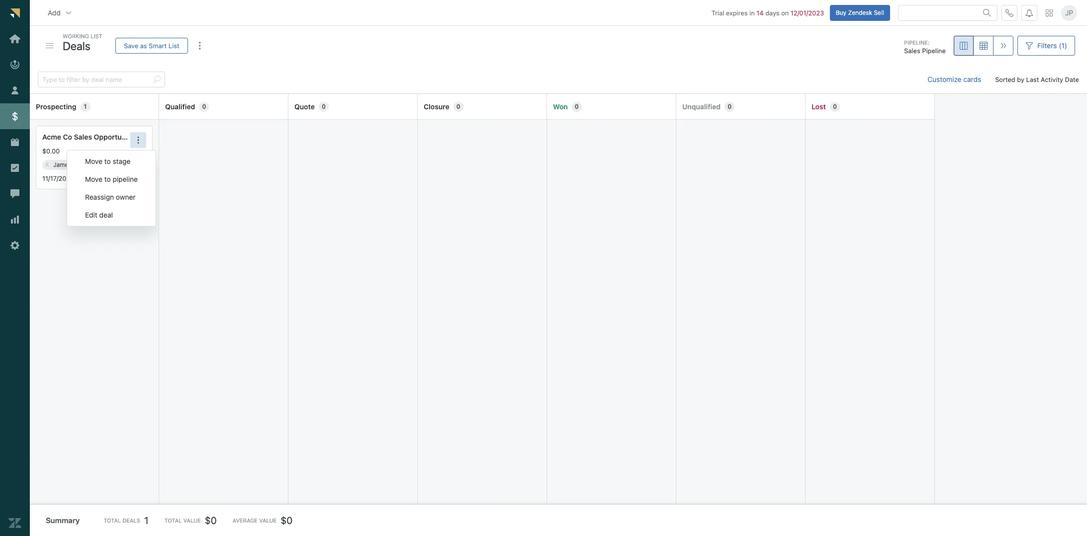 Task type: locate. For each thing, give the bounding box(es) containing it.
reassign
[[85, 193, 114, 202]]

overflow vertical fill image
[[196, 42, 204, 50]]

acme co sales opportunity link
[[42, 132, 134, 143]]

0 horizontal spatial $0
[[205, 515, 217, 527]]

sales right the co
[[74, 133, 92, 141]]

1 vertical spatial to
[[104, 175, 111, 184]]

1 0 from the left
[[202, 103, 206, 110]]

move
[[85, 157, 102, 166], [85, 175, 102, 184]]

move to stage menu item
[[67, 153, 156, 171]]

total inside 'total value $0'
[[164, 518, 182, 524]]

average value $0
[[233, 515, 293, 527]]

0 horizontal spatial deals
[[63, 39, 90, 52]]

move for move to stage
[[85, 157, 102, 166]]

chevron down image
[[65, 9, 73, 17]]

0 horizontal spatial list
[[91, 33, 102, 39]]

0 vertical spatial move
[[85, 157, 102, 166]]

owner
[[116, 193, 136, 202]]

total value $0
[[164, 515, 217, 527]]

buy zendesk sell
[[836, 9, 884, 16]]

0 vertical spatial sales
[[904, 47, 921, 55]]

edit
[[85, 211, 97, 219]]

1 vertical spatial sales
[[74, 133, 92, 141]]

0 horizontal spatial value
[[183, 518, 201, 524]]

working
[[63, 33, 89, 39]]

2 move from the top
[[85, 175, 102, 184]]

1 total from the left
[[104, 518, 121, 524]]

lost
[[812, 102, 826, 111]]

1 vertical spatial deals
[[123, 518, 140, 524]]

cards
[[964, 75, 982, 84]]

2 to from the top
[[104, 175, 111, 184]]

0 vertical spatial to
[[104, 157, 111, 166]]

reassign owner menu item
[[67, 189, 156, 206]]

pipeline
[[922, 47, 946, 55]]

filters (1) button
[[1018, 36, 1075, 56]]

total deals 1
[[104, 515, 149, 527]]

0 right closure
[[457, 103, 461, 110]]

1
[[84, 103, 87, 110], [144, 515, 149, 527]]

value inside average value $0
[[259, 518, 277, 524]]

1 horizontal spatial list
[[169, 42, 179, 49]]

sales down pipeline:
[[904, 47, 921, 55]]

0 right the "lost"
[[833, 103, 837, 110]]

1 horizontal spatial sales
[[904, 47, 921, 55]]

6 0 from the left
[[833, 103, 837, 110]]

menu containing move to stage
[[67, 150, 156, 227]]

in
[[750, 9, 755, 17]]

0 for lost
[[833, 103, 837, 110]]

trial
[[712, 9, 724, 17]]

0 vertical spatial deals
[[63, 39, 90, 52]]

expires
[[726, 9, 748, 17]]

deals
[[63, 39, 90, 52], [123, 518, 140, 524]]

prospecting
[[36, 102, 76, 111]]

0
[[202, 103, 206, 110], [322, 103, 326, 110], [457, 103, 461, 110], [575, 103, 579, 110], [728, 103, 732, 110], [833, 103, 837, 110]]

bell image
[[1026, 9, 1034, 17]]

value for total value $0
[[183, 518, 201, 524]]

peterson
[[73, 161, 98, 168]]

1 horizontal spatial 1
[[144, 515, 149, 527]]

total inside total deals 1
[[104, 518, 121, 524]]

3 0 from the left
[[457, 103, 461, 110]]

1 horizontal spatial value
[[259, 518, 277, 524]]

list right smart
[[169, 42, 179, 49]]

0 for unqualified
[[728, 103, 732, 110]]

total
[[104, 518, 121, 524], [164, 518, 182, 524]]

total for 1
[[104, 518, 121, 524]]

move to pipeline menu item
[[67, 171, 156, 189]]

to left stage
[[104, 157, 111, 166]]

1 vertical spatial list
[[169, 42, 179, 49]]

search image
[[983, 9, 991, 17]]

4 0 from the left
[[575, 103, 579, 110]]

qualified
[[165, 102, 195, 111]]

0 right quote
[[322, 103, 326, 110]]

0 right unqualified
[[728, 103, 732, 110]]

5 0 from the left
[[728, 103, 732, 110]]

filters
[[1038, 41, 1057, 50]]

2 $0 from the left
[[281, 515, 293, 527]]

1 horizontal spatial deals
[[123, 518, 140, 524]]

1 $0 from the left
[[205, 515, 217, 527]]

0 right qualified
[[202, 103, 206, 110]]

1 left 'total value $0'
[[144, 515, 149, 527]]

to
[[104, 157, 111, 166], [104, 175, 111, 184]]

0 for won
[[575, 103, 579, 110]]

add
[[48, 8, 61, 17]]

to left pipeline
[[104, 175, 111, 184]]

1 horizontal spatial total
[[164, 518, 182, 524]]

pipeline: sales pipeline
[[904, 39, 946, 55]]

(1)
[[1059, 41, 1068, 50]]

2 total from the left
[[164, 518, 182, 524]]

won
[[553, 102, 568, 111]]

2 0 from the left
[[322, 103, 326, 110]]

to for pipeline
[[104, 175, 111, 184]]

total right total deals 1
[[164, 518, 182, 524]]

edit deal
[[85, 211, 113, 219]]

0 vertical spatial 1
[[84, 103, 87, 110]]

1 vertical spatial 1
[[144, 515, 149, 527]]

1 to from the top
[[104, 157, 111, 166]]

menu
[[67, 150, 156, 227]]

1 move from the top
[[85, 157, 102, 166]]

stage
[[113, 157, 130, 166]]

average
[[233, 518, 258, 524]]

$0
[[205, 515, 217, 527], [281, 515, 293, 527]]

jp
[[1065, 8, 1074, 17]]

1 value from the left
[[183, 518, 201, 524]]

value
[[183, 518, 201, 524], [259, 518, 277, 524]]

1 down type to filter by deal name field
[[84, 103, 87, 110]]

total right summary
[[104, 518, 121, 524]]

0 right the won
[[575, 103, 579, 110]]

list
[[91, 33, 102, 39], [169, 42, 179, 49]]

move down the peterson
[[85, 175, 102, 184]]

filters (1)
[[1038, 41, 1068, 50]]

zendesk products image
[[1046, 9, 1053, 16]]

0 horizontal spatial total
[[104, 518, 121, 524]]

sales
[[904, 47, 921, 55], [74, 133, 92, 141]]

0 horizontal spatial sales
[[74, 133, 92, 141]]

$0 for total value $0
[[205, 515, 217, 527]]

0 for quote
[[322, 103, 326, 110]]

2 value from the left
[[259, 518, 277, 524]]

opportunity
[[94, 133, 134, 141]]

save as smart list button
[[115, 38, 188, 54]]

1 horizontal spatial $0
[[281, 515, 293, 527]]

$0 left the average
[[205, 515, 217, 527]]

0 vertical spatial list
[[91, 33, 102, 39]]

$0 right the average
[[281, 515, 293, 527]]

customize cards button
[[920, 70, 990, 90]]

smart
[[149, 42, 167, 49]]

move for move to pipeline
[[85, 175, 102, 184]]

move down acme co sales opportunity link
[[85, 157, 102, 166]]

value inside 'total value $0'
[[183, 518, 201, 524]]

1 vertical spatial move
[[85, 175, 102, 184]]

list right working
[[91, 33, 102, 39]]



Task type: vqa. For each thing, say whether or not it's contained in the screenshot.


Task type: describe. For each thing, give the bounding box(es) containing it.
closure
[[424, 102, 450, 111]]

buy zendesk sell button
[[830, 5, 890, 21]]

contacts image
[[45, 163, 49, 167]]

total for $0
[[164, 518, 182, 524]]

buy
[[836, 9, 847, 16]]

pipeline:
[[904, 39, 930, 46]]

list inside button
[[169, 42, 179, 49]]

james
[[53, 161, 71, 168]]

sell
[[874, 9, 884, 16]]

co
[[63, 133, 72, 141]]

sorted
[[995, 76, 1016, 83]]

deals inside the working list deals
[[63, 39, 90, 52]]

deals inside total deals 1
[[123, 518, 140, 524]]

$0 for average value $0
[[281, 515, 293, 527]]

quote
[[294, 102, 315, 111]]

0 horizontal spatial 1
[[84, 103, 87, 110]]

zendesk image
[[8, 517, 21, 530]]

move to pipeline
[[85, 175, 138, 184]]

save as smart list
[[124, 42, 179, 49]]

unqualified
[[683, 102, 721, 111]]

save
[[124, 42, 138, 49]]

0 for qualified
[[202, 103, 206, 110]]

sorted by last activity date
[[995, 76, 1079, 83]]

last
[[1027, 76, 1039, 83]]

reassign owner
[[85, 193, 136, 202]]

on
[[782, 9, 789, 17]]

edit deal menu item
[[67, 206, 156, 224]]

summary
[[46, 517, 80, 526]]

customize cards
[[928, 75, 982, 84]]

as
[[140, 42, 147, 49]]

days
[[766, 9, 780, 17]]

handler image
[[46, 43, 54, 48]]

trial expires in 14 days on 12/01/2023
[[712, 9, 824, 17]]

search image
[[153, 76, 161, 84]]

0 for closure
[[457, 103, 461, 110]]

jp button
[[1062, 5, 1077, 21]]

working list deals
[[63, 33, 102, 52]]

acme
[[42, 133, 61, 141]]

calls image
[[1006, 9, 1014, 17]]

zendesk
[[848, 9, 873, 16]]

add button
[[40, 3, 80, 23]]

Type to filter by deal name field
[[42, 72, 149, 87]]

james peterson
[[53, 161, 98, 168]]

pipeline
[[113, 175, 138, 184]]

list inside the working list deals
[[91, 33, 102, 39]]

12/01/2023
[[791, 9, 824, 17]]

activity
[[1041, 76, 1064, 83]]

date
[[1065, 76, 1079, 83]]

$0.00
[[42, 147, 60, 155]]

customize
[[928, 75, 962, 84]]

value for average value $0
[[259, 518, 277, 524]]

move to stage
[[85, 157, 130, 166]]

by
[[1017, 76, 1025, 83]]

to for stage
[[104, 157, 111, 166]]

11/17/2023
[[42, 174, 74, 182]]

acme co sales opportunity
[[42, 133, 134, 141]]

14
[[757, 9, 764, 17]]

deal
[[99, 211, 113, 219]]

sales inside the pipeline: sales pipeline
[[904, 47, 921, 55]]



